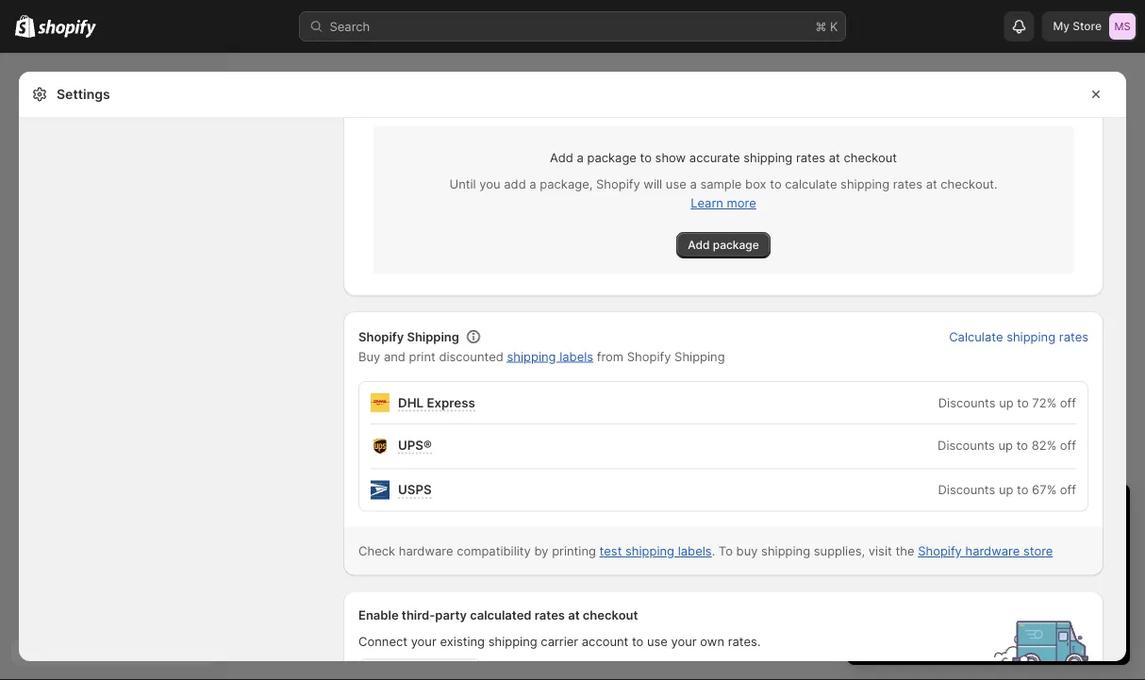 Task type: vqa. For each thing, say whether or not it's contained in the screenshot.
Sample
yes



Task type: describe. For each thing, give the bounding box(es) containing it.
paid
[[934, 535, 959, 550]]

up for dhl express
[[999, 395, 1014, 410]]

to inside to customize your online store and add bonus features
[[1003, 573, 1015, 587]]

visit
[[869, 544, 892, 559]]

1 horizontal spatial plan
[[1004, 626, 1027, 640]]

to left 82%
[[1017, 438, 1029, 452]]

to right account
[[632, 635, 644, 649]]

calculate
[[785, 177, 837, 192]]

calculate shipping rates
[[949, 329, 1089, 344]]

my
[[1053, 19, 1070, 33]]

party
[[435, 608, 467, 623]]

until
[[450, 177, 476, 192]]

off for ups®
[[1060, 438, 1077, 452]]

trial
[[1031, 501, 1065, 524]]

to left 67%
[[1017, 483, 1029, 497]]

your down third-
[[411, 635, 437, 649]]

print
[[409, 349, 436, 364]]

⌘
[[816, 19, 827, 33]]

calculated
[[470, 608, 532, 623]]

settings
[[57, 86, 110, 102]]

switch to a paid plan and get:
[[866, 535, 1038, 550]]

enable
[[359, 608, 399, 623]]

1 horizontal spatial shopify image
[[38, 19, 96, 38]]

shopify right from on the bottom of the page
[[627, 349, 671, 364]]

0 horizontal spatial plan
[[963, 535, 987, 550]]

check hardware compatibility by printing test shipping labels . to buy shipping supplies, visit the shopify hardware store
[[359, 544, 1053, 559]]

off for dhl express
[[1060, 395, 1077, 410]]

third-
[[402, 608, 435, 623]]

up for usps
[[999, 483, 1014, 497]]

checkout.
[[941, 177, 998, 192]]

the
[[896, 544, 915, 559]]

off for usps
[[1060, 483, 1077, 497]]

shopify hardware store link
[[918, 544, 1053, 559]]

3 days left in your trial
[[866, 501, 1065, 524]]

$50 app store credit link
[[881, 573, 999, 587]]

my store image
[[1110, 13, 1136, 40]]

compatibility
[[457, 544, 531, 559]]

learn more link
[[691, 196, 757, 210]]

add a package to show accurate shipping rates at checkout
[[550, 150, 897, 165]]

1 hardware from the left
[[399, 544, 453, 559]]

to customize your online store and add bonus features
[[881, 573, 1106, 606]]

0 vertical spatial package
[[587, 150, 637, 165]]

buy
[[737, 544, 758, 559]]

k
[[830, 19, 838, 33]]

discounts up to 67% off
[[938, 483, 1077, 497]]

customize
[[1018, 573, 1077, 587]]

usps button
[[393, 481, 437, 499]]

credit
[[966, 573, 999, 587]]

1 vertical spatial shipping
[[675, 349, 725, 364]]

add inside to customize your online store and add bonus features
[[978, 592, 1000, 606]]

shopify up buy
[[359, 329, 404, 344]]

shopify up $50 app store credit link at the bottom
[[918, 544, 962, 559]]

ups® logo illustration image
[[371, 436, 390, 457]]

up for ups®
[[999, 438, 1013, 452]]

package,
[[540, 177, 593, 192]]

printing
[[552, 544, 596, 559]]

package inside "button"
[[713, 238, 759, 252]]

connect your existing shipping carrier account to use your own rates.
[[359, 635, 761, 649]]

discounted
[[439, 349, 504, 364]]

features
[[1042, 592, 1090, 606]]

to right switch
[[909, 535, 921, 550]]

shipping labels link
[[507, 349, 594, 364]]

check
[[359, 544, 395, 559]]

will
[[644, 177, 663, 192]]

0 vertical spatial shipping
[[407, 329, 459, 344]]

from
[[597, 349, 624, 364]]

rates.
[[728, 635, 761, 649]]

more
[[727, 196, 757, 210]]

2 hardware from the left
[[966, 544, 1020, 559]]

to
[[719, 544, 733, 559]]

rates up connect your existing shipping carrier account to use your own rates.
[[535, 608, 565, 623]]

pick
[[951, 626, 974, 640]]

accurate
[[690, 150, 740, 165]]

.
[[712, 544, 715, 559]]

get:
[[1016, 535, 1038, 550]]

discounts up to 72% off
[[939, 395, 1077, 410]]

$1/month
[[985, 554, 1040, 568]]

0 horizontal spatial shopify image
[[15, 15, 35, 38]]

2 vertical spatial at
[[568, 608, 580, 623]]

test shipping labels button
[[600, 544, 712, 559]]

discounts for usps
[[938, 483, 996, 497]]

show
[[655, 150, 686, 165]]

add package button
[[677, 232, 771, 259]]

until you add a package, shopify will use a sample box to calculate shipping rates at checkout. learn more
[[450, 177, 998, 210]]

connect
[[359, 635, 408, 649]]

1 horizontal spatial at
[[829, 150, 841, 165]]

to left show
[[640, 150, 652, 165]]

store inside to customize your online store and add bonus features
[[919, 592, 949, 606]]

your inside to customize your online store and add bonus features
[[1081, 573, 1106, 587]]

72%
[[1033, 395, 1057, 410]]

⌘ k
[[816, 19, 838, 33]]



Task type: locate. For each thing, give the bounding box(es) containing it.
use for a
[[666, 177, 687, 192]]

0 vertical spatial discounts
[[939, 395, 996, 410]]

at inside 'until you add a package, shopify will use a sample box to calculate shipping rates at checkout. learn more'
[[926, 177, 938, 192]]

hardware up the credit
[[966, 544, 1020, 559]]

2 vertical spatial and
[[952, 592, 974, 606]]

0 horizontal spatial 3
[[866, 501, 878, 524]]

rates up discounts up to 72% off
[[1059, 329, 1089, 344]]

plan up for at right
[[963, 535, 987, 550]]

add
[[504, 177, 526, 192], [978, 592, 1000, 606]]

1 off from the top
[[1060, 395, 1077, 410]]

express
[[427, 395, 475, 410]]

and up $1/month
[[991, 535, 1012, 550]]

0 horizontal spatial hardware
[[399, 544, 453, 559]]

67%
[[1032, 483, 1057, 497]]

0 vertical spatial add
[[504, 177, 526, 192]]

test
[[600, 544, 622, 559]]

rates left checkout.
[[893, 177, 923, 192]]

labels left from on the bottom of the page
[[560, 349, 594, 364]]

usps logo illustration image
[[371, 481, 390, 500]]

2 vertical spatial off
[[1060, 483, 1077, 497]]

first
[[881, 554, 904, 568]]

usps
[[398, 482, 432, 497]]

labels left to
[[678, 544, 712, 559]]

3 inside the 3 days left in your trial dropdown button
[[866, 501, 878, 524]]

and down the credit
[[952, 592, 974, 606]]

1 horizontal spatial and
[[952, 592, 974, 606]]

buy and print discounted shipping labels from shopify shipping
[[359, 349, 725, 364]]

2 discounts from the top
[[938, 438, 995, 452]]

shopify image
[[15, 15, 35, 38], [38, 19, 96, 38]]

0 vertical spatial 3
[[866, 501, 878, 524]]

first 3 months for $1/month
[[881, 554, 1040, 568]]

by
[[534, 544, 549, 559]]

3 left the days
[[866, 501, 878, 524]]

1 vertical spatial discounts
[[938, 438, 995, 452]]

ups® button
[[393, 436, 437, 454]]

0 vertical spatial labels
[[560, 349, 594, 364]]

at
[[829, 150, 841, 165], [926, 177, 938, 192], [568, 608, 580, 623]]

to inside 'until you add a package, shopify will use a sample box to calculate shipping rates at checkout. learn more'
[[770, 177, 782, 192]]

2 vertical spatial store
[[919, 592, 949, 606]]

store down months
[[933, 573, 963, 587]]

up left 67%
[[999, 483, 1014, 497]]

add down learn
[[688, 238, 710, 252]]

hardware right the check
[[399, 544, 453, 559]]

store inside settings dialog
[[1024, 544, 1053, 559]]

0 vertical spatial at
[[829, 150, 841, 165]]

to right box
[[770, 177, 782, 192]]

0 horizontal spatial at
[[568, 608, 580, 623]]

store
[[1073, 19, 1102, 33]]

3 days left in your trial button
[[847, 484, 1130, 524]]

1 vertical spatial add
[[688, 238, 710, 252]]

discounts up discounts up to 82% off
[[939, 395, 996, 410]]

0 horizontal spatial add
[[504, 177, 526, 192]]

add for add a package to show accurate shipping rates at checkout
[[550, 150, 574, 165]]

0 horizontal spatial labels
[[560, 349, 594, 364]]

1 horizontal spatial add
[[688, 238, 710, 252]]

0 vertical spatial store
[[1024, 544, 1053, 559]]

learn
[[691, 196, 724, 210]]

add for add package
[[688, 238, 710, 252]]

2 vertical spatial up
[[999, 483, 1014, 497]]

add up package,
[[550, 150, 574, 165]]

in
[[966, 501, 981, 524]]

1 vertical spatial store
[[933, 573, 963, 587]]

1 horizontal spatial package
[[713, 238, 759, 252]]

2 horizontal spatial and
[[991, 535, 1012, 550]]

1 horizontal spatial add
[[978, 592, 1000, 606]]

1 vertical spatial package
[[713, 238, 759, 252]]

2 vertical spatial discounts
[[938, 483, 996, 497]]

1 horizontal spatial 3
[[907, 554, 915, 568]]

rates up calculate
[[796, 150, 826, 165]]

plan
[[963, 535, 987, 550], [1004, 626, 1027, 640]]

and for switch
[[991, 535, 1012, 550]]

off
[[1060, 395, 1077, 410], [1060, 438, 1077, 452], [1060, 483, 1077, 497]]

$50
[[881, 573, 904, 587]]

store up customize
[[1024, 544, 1053, 559]]

discounts for ups®
[[938, 438, 995, 452]]

calculate shipping rates link
[[938, 324, 1100, 350]]

supplies,
[[814, 544, 865, 559]]

0 vertical spatial off
[[1060, 395, 1077, 410]]

rates inside 'until you add a package, shopify will use a sample box to calculate shipping rates at checkout. learn more'
[[893, 177, 923, 192]]

for
[[966, 554, 982, 568]]

days
[[883, 501, 926, 524]]

to
[[640, 150, 652, 165], [770, 177, 782, 192], [1017, 395, 1029, 410], [1017, 438, 1029, 452], [1017, 483, 1029, 497], [909, 535, 921, 550], [1003, 573, 1015, 587], [632, 635, 644, 649]]

discounts down discounts up to 72% off
[[938, 438, 995, 452]]

discounts
[[939, 395, 996, 410], [938, 438, 995, 452], [938, 483, 996, 497]]

at up carrier
[[568, 608, 580, 623]]

a left paid
[[924, 535, 931, 550]]

sample
[[700, 177, 742, 192]]

at left checkout.
[[926, 177, 938, 192]]

a
[[577, 150, 584, 165], [530, 177, 537, 192], [690, 177, 697, 192], [924, 535, 931, 550]]

and inside settings dialog
[[384, 349, 406, 364]]

to left 72%
[[1017, 395, 1029, 410]]

1 discounts from the top
[[939, 395, 996, 410]]

at up calculate
[[829, 150, 841, 165]]

settings dialog
[[19, 67, 1127, 680]]

a up package,
[[577, 150, 584, 165]]

my store
[[1053, 19, 1102, 33]]

dhl
[[398, 395, 424, 410]]

shopify inside 'until you add a package, shopify will use a sample box to calculate shipping rates at checkout. learn more'
[[596, 177, 640, 192]]

and down shopify shipping
[[384, 349, 406, 364]]

1 vertical spatial labels
[[678, 544, 712, 559]]

and
[[384, 349, 406, 364], [991, 535, 1012, 550], [952, 592, 974, 606]]

ups®
[[398, 437, 432, 452]]

3 right the first
[[907, 554, 915, 568]]

and inside to customize your online store and add bonus features
[[952, 592, 974, 606]]

search
[[330, 19, 370, 33]]

hardware
[[399, 544, 453, 559], [966, 544, 1020, 559]]

1 vertical spatial use
[[647, 635, 668, 649]]

your right the pick
[[977, 626, 1001, 640]]

pick your plan
[[951, 626, 1027, 640]]

own
[[700, 635, 725, 649]]

0 horizontal spatial package
[[587, 150, 637, 165]]

package up package,
[[587, 150, 637, 165]]

0 horizontal spatial add
[[550, 150, 574, 165]]

1 horizontal spatial hardware
[[966, 544, 1020, 559]]

use for your
[[647, 635, 668, 649]]

3 inside 3 days left in your trial element
[[907, 554, 915, 568]]

bonus
[[1003, 592, 1039, 606]]

your
[[986, 501, 1026, 524], [1081, 573, 1106, 587], [977, 626, 1001, 640], [411, 635, 437, 649], [671, 635, 697, 649]]

0 vertical spatial checkout
[[844, 150, 897, 165]]

0 vertical spatial up
[[999, 395, 1014, 410]]

your inside dropdown button
[[986, 501, 1026, 524]]

1 vertical spatial at
[[926, 177, 938, 192]]

dialog
[[1134, 72, 1145, 680]]

0 horizontal spatial and
[[384, 349, 406, 364]]

discounts up 3 days left in your trial
[[938, 483, 996, 497]]

buy
[[359, 349, 380, 364]]

0 vertical spatial plan
[[963, 535, 987, 550]]

account
[[582, 635, 629, 649]]

add
[[550, 150, 574, 165], [688, 238, 710, 252]]

add right you at the top
[[504, 177, 526, 192]]

use right will
[[666, 177, 687, 192]]

box
[[745, 177, 767, 192]]

shopify shipping
[[359, 329, 459, 344]]

0 vertical spatial add
[[550, 150, 574, 165]]

2 horizontal spatial at
[[926, 177, 938, 192]]

1 vertical spatial checkout
[[583, 608, 638, 623]]

2 off from the top
[[1060, 438, 1077, 452]]

up left 72%
[[999, 395, 1014, 410]]

3 days left in your trial element
[[847, 533, 1130, 665]]

82%
[[1032, 438, 1057, 452]]

months
[[919, 554, 962, 568]]

shipping
[[744, 150, 793, 165], [841, 177, 890, 192], [1007, 329, 1056, 344], [507, 349, 556, 364], [626, 544, 675, 559], [762, 544, 811, 559], [488, 635, 538, 649]]

shipping inside 'until you add a package, shopify will use a sample box to calculate shipping rates at checkout. learn more'
[[841, 177, 890, 192]]

pick your plan link
[[866, 620, 1111, 646]]

carrier
[[541, 635, 579, 649]]

add package
[[688, 238, 759, 252]]

your left own
[[671, 635, 697, 649]]

to down $1/month
[[1003, 573, 1015, 587]]

off right 82%
[[1060, 438, 1077, 452]]

1 vertical spatial 3
[[907, 554, 915, 568]]

discounts up to 82% off
[[938, 438, 1077, 452]]

and for to
[[952, 592, 974, 606]]

1 horizontal spatial checkout
[[844, 150, 897, 165]]

add inside 'until you add a package, shopify will use a sample box to calculate shipping rates at checkout. learn more'
[[504, 177, 526, 192]]

add down the credit
[[978, 592, 1000, 606]]

existing
[[440, 635, 485, 649]]

1 vertical spatial and
[[991, 535, 1012, 550]]

shipping up print
[[407, 329, 459, 344]]

1 vertical spatial off
[[1060, 438, 1077, 452]]

enable third-party calculated rates at checkout
[[359, 608, 638, 623]]

app
[[908, 573, 930, 587]]

1 vertical spatial up
[[999, 438, 1013, 452]]

plan down bonus
[[1004, 626, 1027, 640]]

1 horizontal spatial shipping
[[675, 349, 725, 364]]

3
[[866, 501, 878, 524], [907, 554, 915, 568]]

add inside "button"
[[688, 238, 710, 252]]

dhl express
[[398, 395, 475, 410]]

1 vertical spatial plan
[[1004, 626, 1027, 640]]

labels
[[560, 349, 594, 364], [678, 544, 712, 559]]

up
[[999, 395, 1014, 410], [999, 438, 1013, 452], [999, 483, 1014, 497]]

dhl express logo illustration image
[[371, 393, 390, 412]]

rates
[[796, 150, 826, 165], [893, 177, 923, 192], [1059, 329, 1089, 344], [535, 608, 565, 623]]

up left 82%
[[999, 438, 1013, 452]]

you
[[480, 177, 501, 192]]

0 vertical spatial use
[[666, 177, 687, 192]]

0 horizontal spatial shipping
[[407, 329, 459, 344]]

use inside 'until you add a package, shopify will use a sample box to calculate shipping rates at checkout. learn more'
[[666, 177, 687, 192]]

a up learn
[[690, 177, 697, 192]]

3 discounts from the top
[[938, 483, 996, 497]]

use right account
[[647, 635, 668, 649]]

switch
[[866, 535, 905, 550]]

shopify
[[596, 177, 640, 192], [359, 329, 404, 344], [627, 349, 671, 364], [918, 544, 962, 559]]

store down "$50 app store credit"
[[919, 592, 949, 606]]

your up features
[[1081, 573, 1106, 587]]

shopify left will
[[596, 177, 640, 192]]

0 horizontal spatial checkout
[[583, 608, 638, 623]]

package
[[587, 150, 637, 165], [713, 238, 759, 252]]

3 off from the top
[[1060, 483, 1077, 497]]

calculate
[[949, 329, 1003, 344]]

shipping right from on the bottom of the page
[[675, 349, 725, 364]]

online
[[881, 592, 916, 606]]

package down more
[[713, 238, 759, 252]]

1 horizontal spatial labels
[[678, 544, 712, 559]]

your down the discounts up to 67% off
[[986, 501, 1026, 524]]

0 vertical spatial and
[[384, 349, 406, 364]]

dhl express button
[[393, 394, 480, 412]]

1 vertical spatial add
[[978, 592, 1000, 606]]

off right 72%
[[1060, 395, 1077, 410]]

discounts for dhl express
[[939, 395, 996, 410]]

off right 67%
[[1060, 483, 1077, 497]]

a left package,
[[530, 177, 537, 192]]

$50 app store credit
[[881, 573, 999, 587]]



